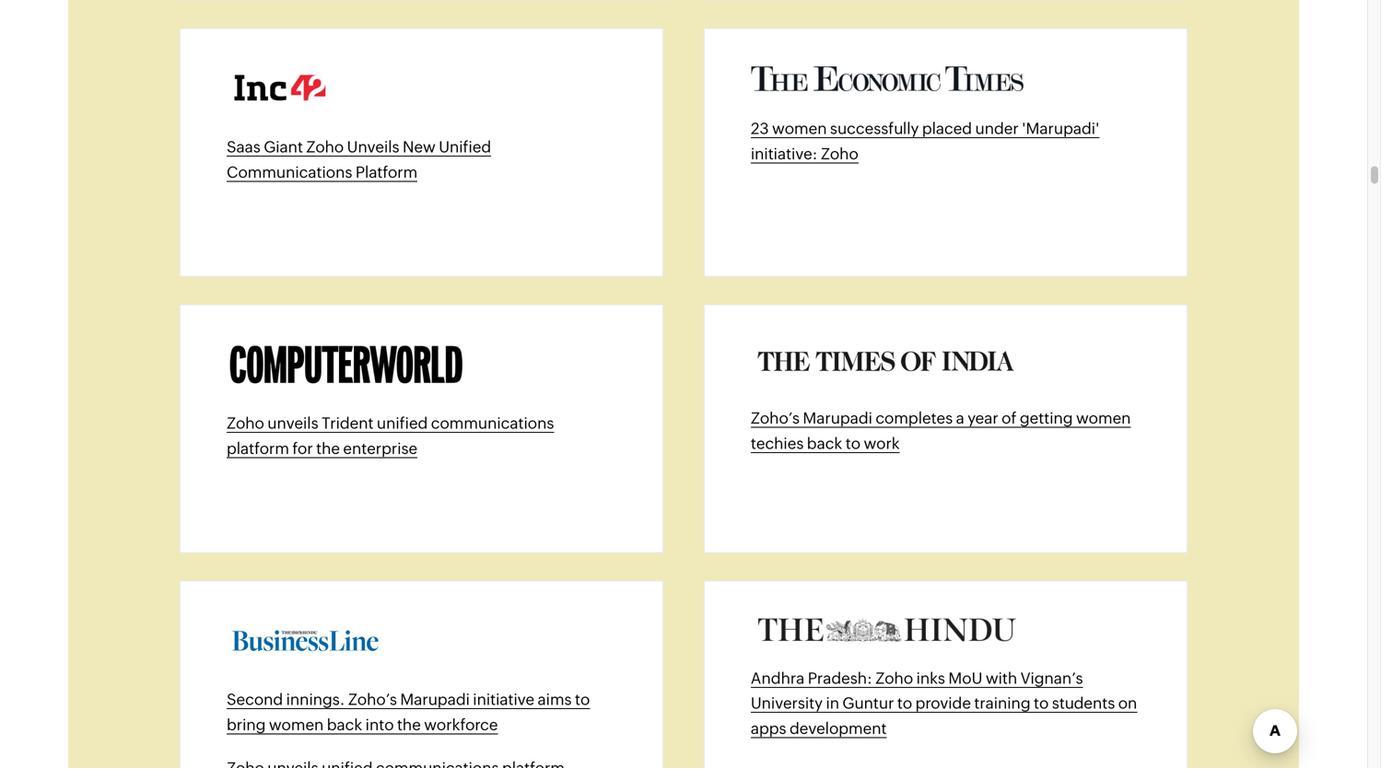 Task type: locate. For each thing, give the bounding box(es) containing it.
0 vertical spatial zoho's
[[751, 409, 800, 427]]

0 vertical spatial back
[[807, 434, 843, 452]]

zoho right "giant"
[[306, 138, 344, 156]]

zoho's inside zoho's marupadi completes a year of getting women techies back to work
[[751, 409, 800, 427]]

1 vertical spatial marupadi
[[400, 691, 470, 709]]

zoho up platform
[[227, 414, 264, 432]]

zoho up guntur
[[876, 670, 913, 688]]

andhra
[[751, 670, 805, 688]]

placed
[[922, 120, 972, 138]]

the right into
[[397, 716, 421, 734]]

1 vertical spatial back
[[327, 716, 362, 734]]

23 women successfully placed under 'marupadi' initiative: zoho
[[751, 120, 1100, 163]]

mou
[[949, 670, 983, 688]]

to right the aims
[[575, 691, 590, 709]]

0 vertical spatial marupadi
[[803, 409, 873, 427]]

0 horizontal spatial marupadi
[[400, 691, 470, 709]]

platform
[[227, 439, 289, 457]]

back right techies
[[807, 434, 843, 452]]

zoho's
[[751, 409, 800, 427], [348, 691, 397, 709]]

zoho down successfully
[[821, 145, 859, 163]]

'marupadi'
[[1022, 120, 1100, 138]]

0 horizontal spatial zoho's
[[348, 691, 397, 709]]

2 vertical spatial women
[[269, 716, 324, 734]]

zoho_general_pages image up successfully
[[751, 66, 1024, 92]]

successfully
[[830, 120, 919, 138]]

vignan's
[[1021, 670, 1083, 688]]

marupadi up work
[[803, 409, 873, 427]]

1 horizontal spatial back
[[807, 434, 843, 452]]

1 vertical spatial women
[[1076, 409, 1131, 427]]

trident
[[322, 414, 374, 432]]

1 horizontal spatial women
[[772, 120, 827, 138]]

pradesh:
[[808, 670, 873, 688]]

of
[[1002, 409, 1017, 427]]

2 horizontal spatial women
[[1076, 409, 1131, 427]]

saas giant zoho unveils new unified communications platform
[[227, 138, 491, 181]]

workforce
[[424, 716, 498, 734]]

back for innings.
[[327, 716, 362, 734]]

women
[[772, 120, 827, 138], [1076, 409, 1131, 427], [269, 716, 324, 734]]

1 horizontal spatial marupadi
[[803, 409, 873, 427]]

second innings. zoho's marupadi initiative aims to bring women back into the workforce
[[227, 691, 590, 734]]

0 vertical spatial the
[[316, 439, 340, 457]]

platform
[[356, 163, 418, 181]]

marupadi inside second innings. zoho's marupadi initiative aims to bring women back into the workforce
[[400, 691, 470, 709]]

initiative:
[[751, 145, 818, 163]]

andhra pradesh: zoho inks mou with vignan's university in guntur to provide training to students on apps development
[[751, 670, 1138, 738]]

year
[[968, 409, 999, 427]]

techies
[[751, 434, 804, 452]]

the
[[316, 439, 340, 457], [397, 716, 421, 734]]

to
[[846, 434, 861, 452], [575, 691, 590, 709], [898, 695, 913, 713], [1034, 695, 1049, 713]]

guntur
[[843, 695, 894, 713]]

zoho's up techies
[[751, 409, 800, 427]]

zoho's up into
[[348, 691, 397, 709]]

women right getting on the right bottom of page
[[1076, 409, 1131, 427]]

0 horizontal spatial back
[[327, 716, 362, 734]]

back left into
[[327, 716, 362, 734]]

zoho_general_pages image
[[227, 66, 333, 110], [751, 66, 1024, 92], [227, 342, 466, 387], [751, 342, 1024, 382], [227, 619, 384, 663], [751, 619, 1024, 642]]

marupadi up the "workforce"
[[400, 691, 470, 709]]

provide
[[916, 695, 971, 713]]

back
[[807, 434, 843, 452], [327, 716, 362, 734]]

zoho unveils trident unified communications platform for the enterprise
[[227, 414, 554, 457]]

women up initiative:
[[772, 120, 827, 138]]

training
[[974, 695, 1031, 713]]

0 vertical spatial women
[[772, 120, 827, 138]]

zoho_general_pages image up inks
[[751, 619, 1024, 642]]

back inside second innings. zoho's marupadi initiative aims to bring women back into the workforce
[[327, 716, 362, 734]]

0 horizontal spatial women
[[269, 716, 324, 734]]

zoho inside 'saas giant zoho unveils new unified communications platform'
[[306, 138, 344, 156]]

with
[[986, 670, 1018, 688]]

23 women successfully placed under 'marupadi' initiative: zoho link
[[751, 120, 1100, 164]]

zoho
[[306, 138, 344, 156], [821, 145, 859, 163], [227, 414, 264, 432], [876, 670, 913, 688]]

the right for
[[316, 439, 340, 457]]

1 horizontal spatial zoho's
[[751, 409, 800, 427]]

1 horizontal spatial the
[[397, 716, 421, 734]]

into
[[366, 716, 394, 734]]

zoho inside andhra pradesh: zoho inks mou with vignan's university in guntur to provide training to students on apps development
[[876, 670, 913, 688]]

unified
[[439, 138, 491, 156]]

women down the innings. at the bottom of the page
[[269, 716, 324, 734]]

unveils
[[268, 414, 319, 432]]

1 vertical spatial the
[[397, 716, 421, 734]]

enterprise
[[343, 439, 418, 457]]

0 horizontal spatial the
[[316, 439, 340, 457]]

to left work
[[846, 434, 861, 452]]

second
[[227, 691, 283, 709]]

back for marupadi
[[807, 434, 843, 452]]

to inside second innings. zoho's marupadi initiative aims to bring women back into the workforce
[[575, 691, 590, 709]]

23
[[751, 120, 769, 138]]

work
[[864, 434, 900, 452]]

saas giant zoho unveils new unified communications platform link
[[227, 138, 491, 182]]

bring
[[227, 716, 266, 734]]

women inside zoho's marupadi completes a year of getting women techies back to work
[[1076, 409, 1131, 427]]

zoho_general_pages image up "giant"
[[227, 66, 333, 110]]

zoho_general_pages image up trident
[[227, 342, 466, 387]]

back inside zoho's marupadi completes a year of getting women techies back to work
[[807, 434, 843, 452]]

marupadi
[[803, 409, 873, 427], [400, 691, 470, 709]]

women inside second innings. zoho's marupadi initiative aims to bring women back into the workforce
[[269, 716, 324, 734]]

zoho_general_pages image up completes
[[751, 342, 1024, 382]]

communications
[[227, 163, 352, 181]]

1 vertical spatial zoho's
[[348, 691, 397, 709]]

zoho_general_pages image for 23
[[751, 66, 1024, 92]]



Task type: describe. For each thing, give the bounding box(es) containing it.
zoho_general_pages image up the innings. at the bottom of the page
[[227, 619, 384, 663]]

initiative
[[473, 691, 535, 709]]

zoho_general_pages image for zoho
[[227, 342, 466, 387]]

on
[[1119, 695, 1138, 713]]

the inside zoho unveils trident unified communications platform for the enterprise
[[316, 439, 340, 457]]

the inside second innings. zoho's marupadi initiative aims to bring women back into the workforce
[[397, 716, 421, 734]]

saas
[[227, 138, 261, 156]]

unified
[[377, 414, 428, 432]]

for
[[293, 439, 313, 457]]

marupadi inside zoho's marupadi completes a year of getting women techies back to work
[[803, 409, 873, 427]]

second innings. zoho's marupadi initiative aims to bring women back into the workforce link
[[227, 691, 590, 735]]

under
[[976, 120, 1019, 138]]

zoho_general_pages image for zoho's
[[751, 342, 1024, 382]]

to inside zoho's marupadi completes a year of getting women techies back to work
[[846, 434, 861, 452]]

zoho_general_pages image for saas
[[227, 66, 333, 110]]

zoho's marupadi completes a year of getting women techies back to work
[[751, 409, 1131, 452]]

zoho unveils trident unified communications platform for the enterprise link
[[227, 414, 554, 458]]

innings.
[[286, 691, 345, 709]]

development
[[790, 720, 887, 738]]

to right guntur
[[898, 695, 913, 713]]

communications
[[431, 414, 554, 432]]

andhra pradesh: zoho inks mou with vignan's university in guntur to provide training to students on apps development link
[[751, 670, 1138, 739]]

a
[[956, 409, 965, 427]]

getting
[[1020, 409, 1073, 427]]

in
[[826, 695, 840, 713]]

unveils
[[347, 138, 400, 156]]

apps
[[751, 720, 787, 738]]

zoho's inside second innings. zoho's marupadi initiative aims to bring women back into the workforce
[[348, 691, 397, 709]]

university
[[751, 695, 823, 713]]

zoho inside zoho unveils trident unified communications platform for the enterprise
[[227, 414, 264, 432]]

students
[[1052, 695, 1115, 713]]

giant
[[264, 138, 303, 156]]

aims
[[538, 691, 572, 709]]

women inside 23 women successfully placed under 'marupadi' initiative: zoho
[[772, 120, 827, 138]]

inks
[[917, 670, 946, 688]]

new
[[403, 138, 436, 156]]

completes
[[876, 409, 953, 427]]

zoho_general_pages image for andhra
[[751, 619, 1024, 642]]

zoho inside 23 women successfully placed under 'marupadi' initiative: zoho
[[821, 145, 859, 163]]

zoho's marupadi completes a year of getting women techies back to work link
[[751, 409, 1131, 453]]

to down vignan's
[[1034, 695, 1049, 713]]



Task type: vqa. For each thing, say whether or not it's contained in the screenshot.
"that"
no



